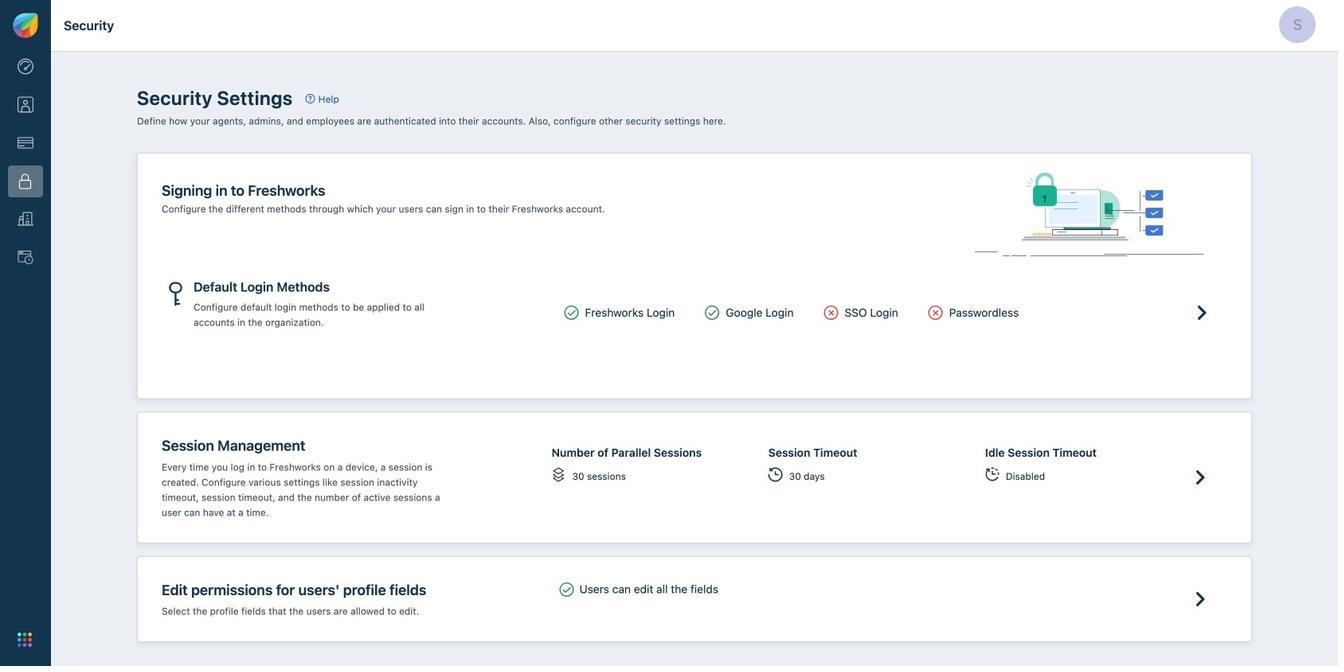 Task type: vqa. For each thing, say whether or not it's contained in the screenshot.
Freshservice icon at bottom
no



Task type: describe. For each thing, give the bounding box(es) containing it.
security image
[[18, 173, 33, 189]]

my subscriptions image
[[18, 135, 33, 151]]

profile picture image
[[1279, 6, 1316, 43]]

users image
[[18, 97, 33, 113]]

freshworks switcher image
[[18, 633, 32, 648]]



Task type: locate. For each thing, give the bounding box(es) containing it.
freshworks icon image
[[13, 13, 38, 38]]

audit logs image
[[18, 250, 33, 266]]

neo admin center image
[[18, 59, 33, 75]]

organization image
[[18, 212, 33, 228]]



